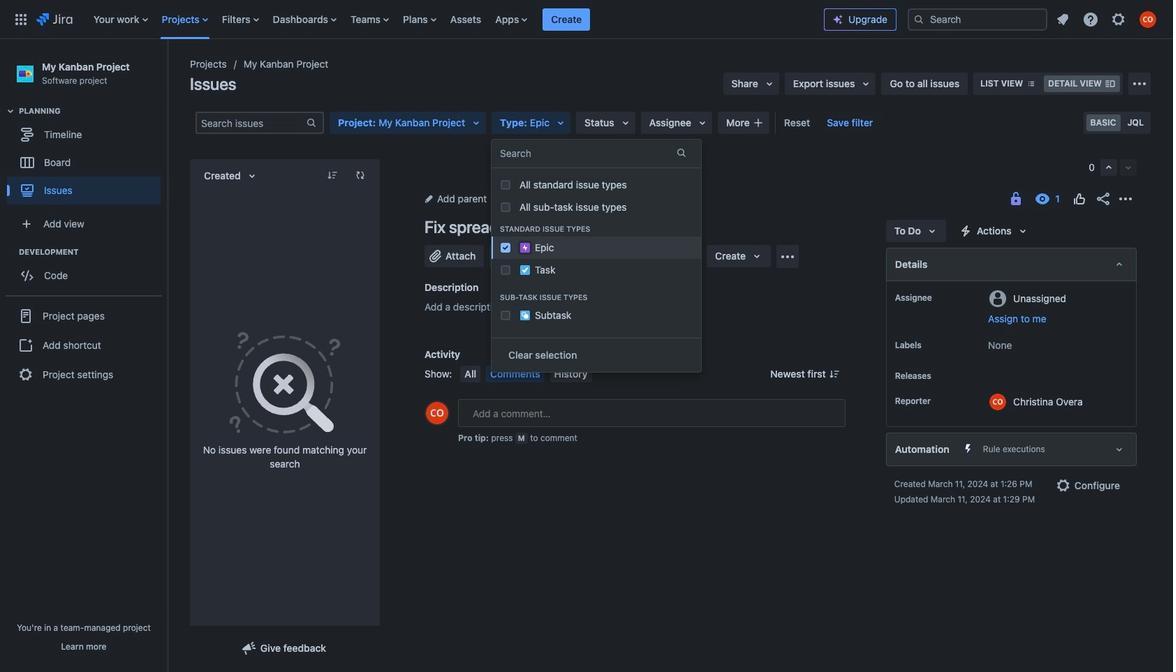 Task type: locate. For each thing, give the bounding box(es) containing it.
1 heading from the top
[[19, 106, 167, 117]]

0 vertical spatial heading
[[19, 106, 167, 117]]

heading for development 'icon'
[[19, 247, 167, 258]]

jira image
[[36, 11, 72, 28], [36, 11, 72, 28]]

2 heading from the top
[[19, 247, 167, 258]]

group
[[7, 106, 167, 209], [1101, 159, 1137, 176], [7, 247, 167, 294], [6, 296, 162, 395]]

1 horizontal spatial list
[[1051, 7, 1165, 32]]

your profile and settings image
[[1140, 11, 1157, 28]]

1 vertical spatial heading
[[19, 247, 167, 258]]

heading
[[19, 106, 167, 117], [19, 247, 167, 258]]

details element
[[886, 248, 1137, 282]]

order by image
[[244, 168, 260, 184]]

development image
[[2, 244, 19, 261]]

heading for planning image
[[19, 106, 167, 117]]

list item
[[543, 0, 591, 39]]

search image
[[914, 14, 925, 25]]

sidebar element
[[0, 39, 168, 673]]

banner
[[0, 0, 1174, 39]]

Search text field
[[500, 147, 503, 161]]

refresh image
[[355, 170, 366, 181]]

list
[[86, 0, 824, 39], [1051, 7, 1165, 32]]

settings image
[[1111, 11, 1128, 28]]

help image
[[1083, 11, 1100, 28]]

planning image
[[2, 103, 19, 120]]

import and bulk change issues image
[[1132, 75, 1149, 92]]

None search field
[[908, 8, 1048, 30]]

menu bar
[[458, 366, 595, 383]]

assignee pin to top. only you can see pinned fields. image
[[935, 293, 947, 304]]

0 horizontal spatial list
[[86, 0, 824, 39]]

primary element
[[8, 0, 824, 39]]



Task type: vqa. For each thing, say whether or not it's contained in the screenshot.
Confluence 'image'
no



Task type: describe. For each thing, give the bounding box(es) containing it.
Search issues text field
[[197, 113, 306, 133]]

automation element
[[886, 433, 1137, 467]]

Search field
[[908, 8, 1048, 30]]

sidebar navigation image
[[152, 56, 183, 84]]

actions image
[[1118, 191, 1135, 208]]

vote options: no one has voted for this issue yet. image
[[1072, 191, 1089, 208]]

addicon image
[[753, 117, 764, 129]]

appswitcher icon image
[[13, 11, 29, 28]]

add app image
[[780, 248, 797, 265]]

notifications image
[[1055, 11, 1072, 28]]

Add a comment… field
[[458, 400, 846, 428]]

sort descending image
[[327, 170, 338, 181]]



